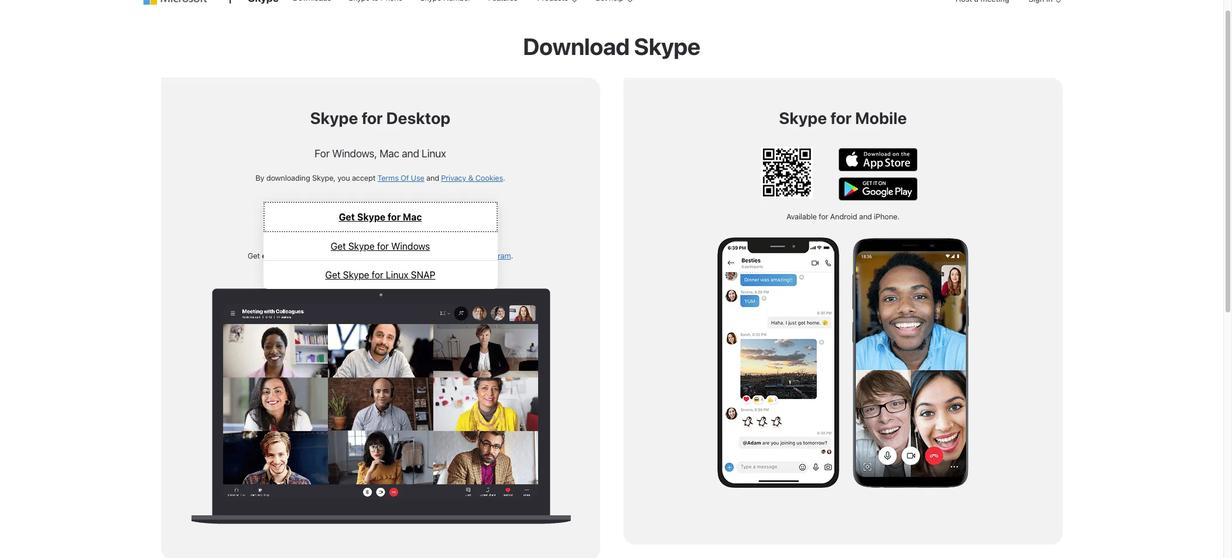 Task type: vqa. For each thing, say whether or not it's contained in the screenshot.
HOST on the top
no



Task type: describe. For each thing, give the bounding box(es) containing it.
arrow down image
[[1052, 0, 1066, 8]]

skype on mobile device image
[[717, 233, 969, 491]]

. for privacy & cookies
[[503, 173, 505, 183]]

android
[[830, 212, 857, 221]]

get for get skype for linux snap link
[[325, 270, 341, 281]]

get early access to the latest skype innovations with skype insider program .
[[248, 251, 513, 261]]

. for skype insider program
[[511, 251, 513, 261]]

by downloading skype, you accept terms of use and privacy & cookies .
[[256, 173, 505, 183]]

1 horizontal spatial and
[[426, 173, 439, 183]]

by
[[256, 173, 264, 183]]

cookies
[[476, 173, 503, 183]]

insider
[[457, 251, 480, 261]]

and for available for android and iphone.
[[859, 212, 872, 221]]

available
[[787, 212, 817, 221]]

get skype for linux snap
[[325, 270, 436, 281]]

download skype through qr code image
[[762, 147, 813, 198]]

1 horizontal spatial linux
[[422, 148, 446, 160]]

get for get skype for windows link
[[331, 241, 346, 252]]

get skype for mac link up get skype for windows
[[322, 211, 412, 225]]

use
[[411, 173, 424, 183]]

privacy & cookies link
[[441, 173, 503, 183]]

innovations
[[376, 251, 415, 261]]

get skype for windows
[[331, 241, 430, 252]]

linux inside list box
[[386, 270, 409, 281]]

download
[[523, 32, 630, 60]]

access
[[282, 251, 308, 261]]



Task type: locate. For each thing, give the bounding box(es) containing it.
for
[[315, 148, 330, 160]]

1 vertical spatial linux
[[386, 270, 409, 281]]

1 vertical spatial .
[[511, 251, 513, 261]]

and left iphone.
[[859, 212, 872, 221]]

mac inside list box
[[403, 212, 422, 223]]

and
[[402, 148, 419, 160], [426, 173, 439, 183], [859, 212, 872, 221]]

get skype for mac link up get skype for windows link
[[264, 203, 496, 231]]

. right &
[[503, 173, 505, 183]]

with
[[417, 251, 431, 261]]

skype,
[[312, 173, 336, 183]]

get skype for windows link
[[263, 233, 498, 261]]

get skype for mac
[[322, 211, 412, 223], [339, 212, 422, 223]]

0 horizontal spatial .
[[503, 173, 505, 183]]

list box containing get skype for mac
[[263, 202, 498, 289]]

mac for get skype for mac link above get skype for windows link
[[403, 212, 422, 223]]

0 vertical spatial .
[[503, 173, 505, 183]]

get right the
[[331, 241, 346, 252]]

program
[[482, 251, 511, 261]]

download skype
[[523, 32, 701, 60]]

downloading
[[266, 173, 310, 183]]

get skype for linux snap link
[[263, 261, 498, 289]]

get down latest
[[325, 270, 341, 281]]

iphone.
[[874, 212, 900, 221]]

mobile
[[855, 108, 907, 128]]

and right use
[[426, 173, 439, 183]]

linux up use
[[422, 148, 446, 160]]

0 vertical spatial and
[[402, 148, 419, 160]]

0 horizontal spatial and
[[402, 148, 419, 160]]

list box
[[263, 202, 498, 289]]

get for get skype for mac link above get skype for windows link
[[339, 212, 355, 223]]

for
[[362, 108, 383, 128], [831, 108, 852, 128], [375, 211, 389, 223], [819, 212, 828, 221], [388, 212, 401, 223], [377, 241, 389, 252], [372, 270, 384, 281]]

terms
[[378, 173, 399, 183]]

skype
[[634, 32, 701, 60], [310, 108, 358, 128], [779, 108, 827, 128], [342, 211, 373, 223], [357, 212, 386, 223], [348, 241, 375, 252], [353, 251, 374, 261], [433, 251, 455, 261], [343, 270, 369, 281]]

1 horizontal spatial .
[[511, 251, 513, 261]]

and for for windows, mac and linux
[[402, 148, 419, 160]]

get it on google play image
[[839, 177, 917, 201]]

skype for mobile
[[779, 108, 907, 128]]

available for android and iphone.
[[787, 212, 900, 221]]

terms of use link
[[378, 173, 424, 183]]

accept
[[352, 173, 376, 183]]

get up latest
[[339, 212, 355, 223]]

0 horizontal spatial linux
[[386, 270, 409, 281]]

the
[[319, 251, 330, 261]]

get left early
[[248, 251, 260, 261]]

skype for desktop
[[310, 108, 451, 128]]

get for get skype for mac link on top of get skype for windows
[[322, 211, 340, 223]]

get skype for mac inside get skype for mac link
[[339, 212, 422, 223]]

1 vertical spatial and
[[426, 173, 439, 183]]

mac
[[380, 148, 399, 160], [392, 211, 412, 223], [403, 212, 422, 223]]

menu bar
[[143, 0, 1080, 45]]

2 horizontal spatial and
[[859, 212, 872, 221]]

mac for get skype for mac link on top of get skype for windows
[[392, 211, 412, 223]]

snap
[[411, 270, 436, 281]]

windows,
[[332, 148, 377, 160]]

and up of
[[402, 148, 419, 160]]

skype insider program link
[[433, 251, 511, 261]]

to
[[310, 251, 317, 261]]

2 vertical spatial and
[[859, 212, 872, 221]]

desktop
[[386, 108, 451, 128]]

you
[[338, 173, 350, 183]]

0 vertical spatial linux
[[422, 148, 446, 160]]

.
[[503, 173, 505, 183], [511, 251, 513, 261]]

early
[[262, 251, 280, 261]]

for windows, mac and linux
[[315, 148, 446, 160]]

privacy
[[441, 173, 466, 183]]

get skype for mac link
[[264, 203, 496, 231], [322, 211, 412, 225]]

. right insider
[[511, 251, 513, 261]]

microsoft image
[[143, 0, 206, 5]]

latest
[[332, 251, 351, 261]]

linux
[[422, 148, 446, 160], [386, 270, 409, 281]]

windows
[[391, 241, 430, 252]]

get skype for mac for get skype for mac link above get skype for windows link
[[339, 212, 422, 223]]

get
[[322, 211, 340, 223], [339, 212, 355, 223], [331, 241, 346, 252], [248, 251, 260, 261], [325, 270, 341, 281]]

of
[[401, 173, 409, 183]]

get skype for mac for get skype for mac link on top of get skype for windows
[[322, 211, 412, 223]]

linux down innovations
[[386, 270, 409, 281]]

get up the
[[322, 211, 340, 223]]

&
[[468, 173, 474, 183]]

download on the appstore image
[[839, 148, 917, 172]]



